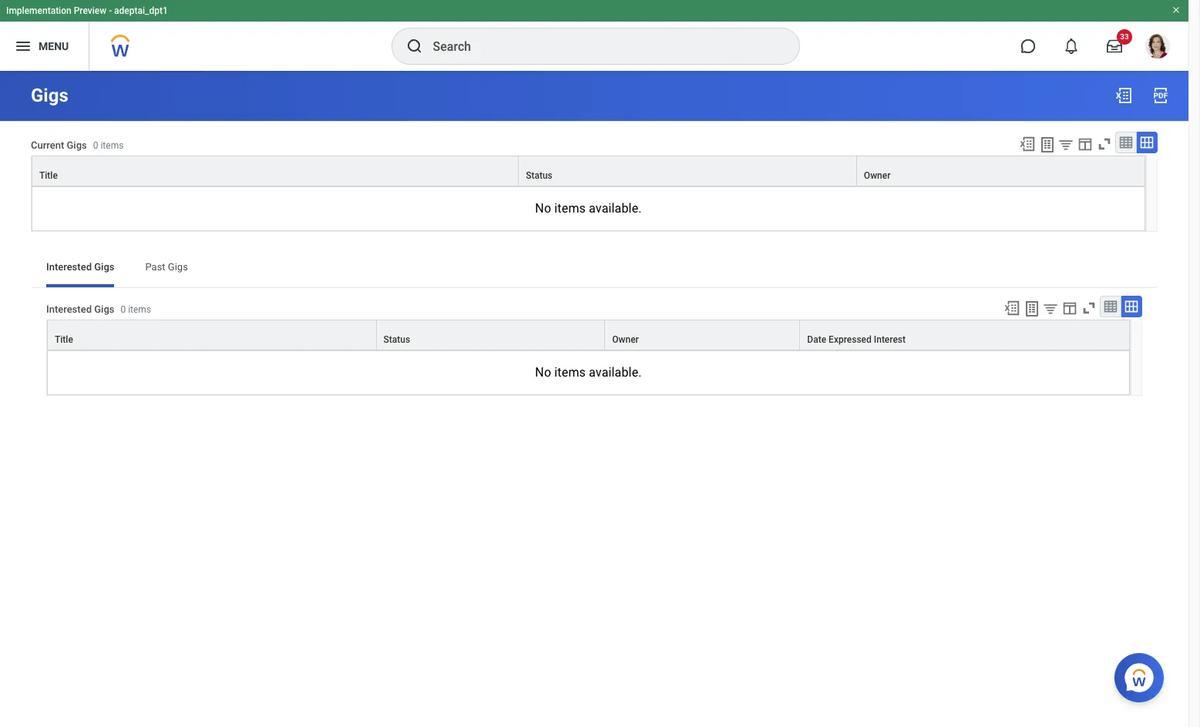 Task type: describe. For each thing, give the bounding box(es) containing it.
table image
[[1118, 135, 1134, 150]]

status for interested gigs
[[384, 335, 410, 345]]

implementation preview -   adeptai_dpt1
[[6, 5, 168, 16]]

toolbar for current gigs
[[1012, 132, 1158, 156]]

interest
[[874, 335, 906, 345]]

select to filter grid data image for current gigs
[[1057, 136, 1074, 153]]

gigs for interested gigs
[[94, 261, 114, 273]]

select to filter grid data image for interested gigs
[[1042, 301, 1059, 317]]

notifications large image
[[1064, 39, 1079, 54]]

export to excel image for current gigs
[[1019, 136, 1036, 153]]

owner for current gigs
[[864, 170, 891, 181]]

33 button
[[1098, 29, 1132, 63]]

-
[[109, 5, 112, 16]]

owner button for interested gigs
[[605, 321, 800, 350]]

adeptai_dpt1
[[114, 5, 168, 16]]

export to excel image for interested gigs
[[1004, 300, 1020, 317]]

click to view/edit grid preferences image
[[1077, 136, 1094, 153]]

status for current gigs
[[526, 170, 552, 181]]

items inside interested gigs 0 items
[[128, 305, 151, 316]]

past gigs
[[145, 261, 188, 273]]

status button for interested gigs
[[377, 321, 605, 350]]

gigs for current gigs 0 items
[[67, 140, 87, 151]]

row for interested gigs
[[47, 320, 1130, 351]]

menu
[[39, 40, 69, 52]]

past
[[145, 261, 165, 273]]

close environment banner image
[[1172, 5, 1181, 15]]

justify image
[[14, 37, 32, 55]]

date
[[807, 335, 826, 345]]

preview
[[74, 5, 106, 16]]

interested gigs
[[46, 261, 114, 273]]

status button for current gigs
[[519, 157, 856, 186]]

current gigs 0 items
[[31, 140, 124, 151]]

row for current gigs
[[32, 156, 1145, 187]]

0 for current gigs
[[93, 141, 98, 151]]

no for current gigs
[[535, 201, 551, 216]]

no for interested gigs
[[535, 365, 551, 380]]

date expressed interest button
[[800, 321, 1129, 350]]

view printable version (pdf) image
[[1152, 86, 1170, 105]]

gigs down menu dropdown button
[[31, 85, 68, 106]]

available. for interested gigs
[[589, 365, 642, 380]]

0 vertical spatial export to excel image
[[1115, 86, 1133, 105]]



Task type: locate. For each thing, give the bounding box(es) containing it.
profile logan mcneil image
[[1145, 34, 1170, 62]]

title for interested
[[55, 335, 73, 345]]

available. for current gigs
[[589, 201, 642, 216]]

toolbar
[[1012, 132, 1158, 156], [997, 296, 1142, 320]]

0 vertical spatial row
[[32, 156, 1145, 187]]

0 horizontal spatial status
[[384, 335, 410, 345]]

1 vertical spatial select to filter grid data image
[[1042, 301, 1059, 317]]

export to worksheets image left click to view/edit grid preferences icon at top
[[1023, 300, 1041, 318]]

available.
[[589, 201, 642, 216], [589, 365, 642, 380]]

1 no from the top
[[535, 201, 551, 216]]

1 interested from the top
[[46, 261, 92, 273]]

menu button
[[0, 22, 89, 71]]

1 vertical spatial export to worksheets image
[[1023, 300, 1041, 318]]

0 vertical spatial owner
[[864, 170, 891, 181]]

no items available.
[[535, 201, 642, 216], [535, 365, 642, 380]]

inbox large image
[[1107, 39, 1122, 54]]

no
[[535, 201, 551, 216], [535, 365, 551, 380]]

fullscreen image right click to view/edit grid preferences image
[[1096, 136, 1113, 153]]

interested gigs 0 items
[[46, 304, 151, 316]]

0
[[93, 141, 98, 151], [121, 305, 126, 316]]

1 vertical spatial available.
[[589, 365, 642, 380]]

1 vertical spatial status button
[[377, 321, 605, 350]]

0 vertical spatial title
[[39, 170, 58, 181]]

1 vertical spatial no
[[535, 365, 551, 380]]

Search Workday  search field
[[433, 29, 767, 63]]

1 horizontal spatial owner button
[[857, 157, 1145, 186]]

items
[[101, 141, 124, 151], [554, 201, 586, 216], [128, 305, 151, 316], [554, 365, 586, 380]]

0 vertical spatial no
[[535, 201, 551, 216]]

select to filter grid data image left click to view/edit grid preferences image
[[1057, 136, 1074, 153]]

gigs main content
[[0, 71, 1189, 452]]

owner
[[864, 170, 891, 181], [612, 335, 639, 345]]

tab list
[[31, 251, 1158, 288]]

export to worksheets image for interested gigs
[[1023, 300, 1041, 318]]

gigs right past at the top left of the page
[[168, 261, 188, 273]]

1 vertical spatial fullscreen image
[[1081, 300, 1098, 317]]

title for current
[[39, 170, 58, 181]]

1 horizontal spatial 0
[[121, 305, 126, 316]]

menu banner
[[0, 0, 1189, 71]]

owner for interested gigs
[[612, 335, 639, 345]]

fullscreen image for current gigs
[[1096, 136, 1113, 153]]

0 vertical spatial status
[[526, 170, 552, 181]]

1 vertical spatial owner button
[[605, 321, 800, 350]]

0 horizontal spatial owner
[[612, 335, 639, 345]]

expressed
[[829, 335, 872, 345]]

export to worksheets image for current gigs
[[1038, 136, 1057, 154]]

export to excel image up the date expressed interest popup button
[[1004, 300, 1020, 317]]

gigs for interested gigs 0 items
[[94, 304, 114, 316]]

export to worksheets image left click to view/edit grid preferences image
[[1038, 136, 1057, 154]]

1 vertical spatial no items available.
[[535, 365, 642, 380]]

select to filter grid data image left click to view/edit grid preferences icon at top
[[1042, 301, 1059, 317]]

title down current
[[39, 170, 58, 181]]

expand table image right table image
[[1124, 299, 1139, 315]]

0 vertical spatial select to filter grid data image
[[1057, 136, 1074, 153]]

0 vertical spatial title button
[[32, 157, 518, 186]]

row
[[32, 156, 1145, 187], [47, 320, 1130, 351]]

0 inside the current gigs 0 items
[[93, 141, 98, 151]]

0 horizontal spatial 0
[[93, 141, 98, 151]]

owner button
[[857, 157, 1145, 186], [605, 321, 800, 350]]

export to excel image left the view printable version (pdf) image
[[1115, 86, 1133, 105]]

0 vertical spatial export to worksheets image
[[1038, 136, 1057, 154]]

select to filter grid data image
[[1057, 136, 1074, 153], [1042, 301, 1059, 317]]

status button
[[519, 157, 856, 186], [377, 321, 605, 350]]

0 vertical spatial expand table image
[[1139, 135, 1155, 150]]

expand table image for current gigs
[[1139, 135, 1155, 150]]

title button for interested gigs
[[48, 321, 376, 350]]

2 interested from the top
[[46, 304, 92, 316]]

0 vertical spatial available.
[[589, 201, 642, 216]]

0 vertical spatial owner button
[[857, 157, 1145, 186]]

1 available. from the top
[[589, 201, 642, 216]]

2 available. from the top
[[589, 365, 642, 380]]

1 vertical spatial expand table image
[[1124, 299, 1139, 315]]

tab list containing interested gigs
[[31, 251, 1158, 288]]

no items available. for current gigs
[[535, 201, 642, 216]]

0 vertical spatial fullscreen image
[[1096, 136, 1113, 153]]

fullscreen image for interested gigs
[[1081, 300, 1098, 317]]

2 no from the top
[[535, 365, 551, 380]]

export to excel image left click to view/edit grid preferences image
[[1019, 136, 1036, 153]]

no items available. for interested gigs
[[535, 365, 642, 380]]

1 vertical spatial 0
[[121, 305, 126, 316]]

title down interested gigs 0 items
[[55, 335, 73, 345]]

search image
[[405, 37, 424, 55]]

1 vertical spatial toolbar
[[997, 296, 1142, 320]]

0 horizontal spatial owner button
[[605, 321, 800, 350]]

0 vertical spatial no items available.
[[535, 201, 642, 216]]

gigs up interested gigs 0 items
[[94, 261, 114, 273]]

33
[[1120, 32, 1129, 41]]

0 for interested gigs
[[121, 305, 126, 316]]

items inside the current gigs 0 items
[[101, 141, 124, 151]]

interested for interested gigs 0 items
[[46, 304, 92, 316]]

title button
[[32, 157, 518, 186], [48, 321, 376, 350]]

title
[[39, 170, 58, 181], [55, 335, 73, 345]]

toolbar for interested gigs
[[997, 296, 1142, 320]]

expand table image
[[1139, 135, 1155, 150], [1124, 299, 1139, 315]]

export to excel image
[[1115, 86, 1133, 105], [1019, 136, 1036, 153], [1004, 300, 1020, 317]]

current
[[31, 140, 64, 151]]

table image
[[1103, 299, 1118, 315]]

fullscreen image
[[1096, 136, 1113, 153], [1081, 300, 1098, 317]]

implementation
[[6, 5, 71, 16]]

0 vertical spatial status button
[[519, 157, 856, 186]]

gigs right current
[[67, 140, 87, 151]]

1 vertical spatial title button
[[48, 321, 376, 350]]

date expressed interest
[[807, 335, 906, 345]]

gigs
[[31, 85, 68, 106], [67, 140, 87, 151], [94, 261, 114, 273], [168, 261, 188, 273], [94, 304, 114, 316]]

0 vertical spatial interested
[[46, 261, 92, 273]]

1 vertical spatial status
[[384, 335, 410, 345]]

1 no items available. from the top
[[535, 201, 642, 216]]

1 vertical spatial title
[[55, 335, 73, 345]]

interested for interested gigs
[[46, 261, 92, 273]]

fullscreen image right click to view/edit grid preferences icon at top
[[1081, 300, 1098, 317]]

expand table image right table icon
[[1139, 135, 1155, 150]]

tab list inside gigs main content
[[31, 251, 1158, 288]]

1 horizontal spatial owner
[[864, 170, 891, 181]]

1 vertical spatial row
[[47, 320, 1130, 351]]

0 vertical spatial 0
[[93, 141, 98, 151]]

export to worksheets image
[[1038, 136, 1057, 154], [1023, 300, 1041, 318]]

owner button for current gigs
[[857, 157, 1145, 186]]

2 no items available. from the top
[[535, 365, 642, 380]]

interested up interested gigs 0 items
[[46, 261, 92, 273]]

click to view/edit grid preferences image
[[1061, 300, 1078, 317]]

1 vertical spatial export to excel image
[[1019, 136, 1036, 153]]

interested inside tab list
[[46, 261, 92, 273]]

0 vertical spatial toolbar
[[1012, 132, 1158, 156]]

gigs for past gigs
[[168, 261, 188, 273]]

interested down interested gigs
[[46, 304, 92, 316]]

expand table image for interested gigs
[[1124, 299, 1139, 315]]

title button for current gigs
[[32, 157, 518, 186]]

2 vertical spatial export to excel image
[[1004, 300, 1020, 317]]

1 vertical spatial owner
[[612, 335, 639, 345]]

0 inside interested gigs 0 items
[[121, 305, 126, 316]]

gigs down interested gigs
[[94, 304, 114, 316]]

interested
[[46, 261, 92, 273], [46, 304, 92, 316]]

status
[[526, 170, 552, 181], [384, 335, 410, 345]]

1 horizontal spatial status
[[526, 170, 552, 181]]

1 vertical spatial interested
[[46, 304, 92, 316]]



Task type: vqa. For each thing, say whether or not it's contained in the screenshot.
the bottommost Select to filter grid data Icon
yes



